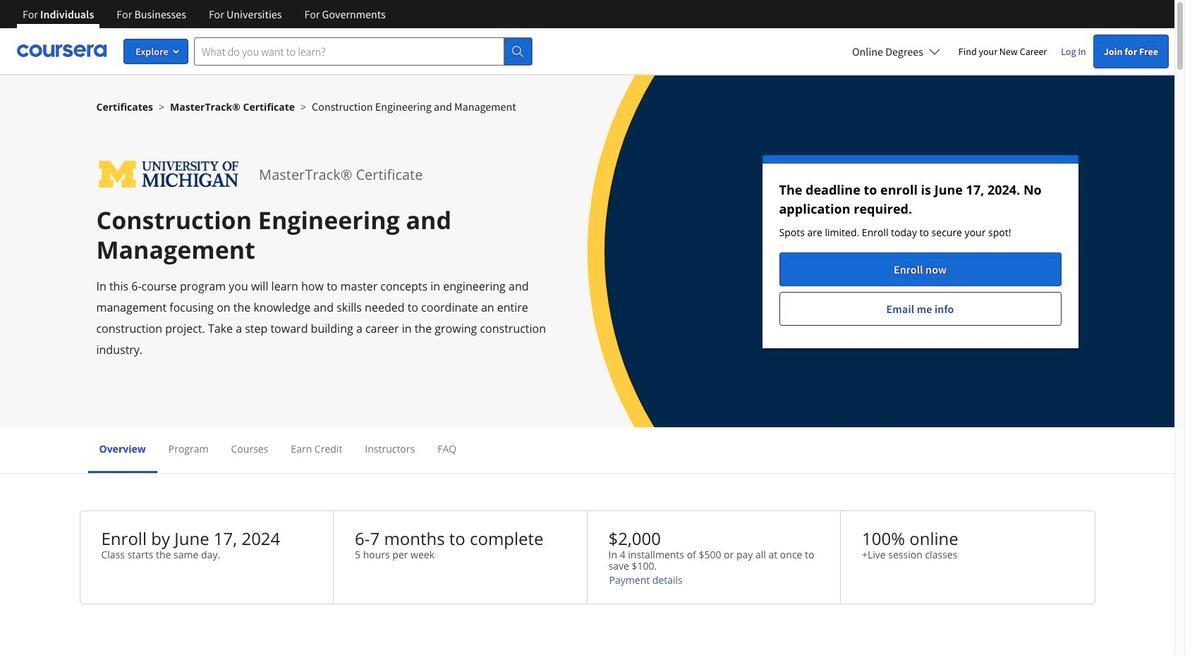 Task type: locate. For each thing, give the bounding box(es) containing it.
status
[[762, 155, 1078, 349]]

university of michigan image
[[96, 155, 242, 194]]

What do you want to learn? text field
[[194, 37, 504, 65]]

None search field
[[194, 37, 533, 65]]

coursera image
[[17, 40, 107, 62]]



Task type: describe. For each thing, give the bounding box(es) containing it.
certificate menu element
[[88, 428, 1087, 473]]

banner navigation
[[11, 0, 397, 39]]



Task type: vqa. For each thing, say whether or not it's contained in the screenshot.
University of Michigan "image"
yes



